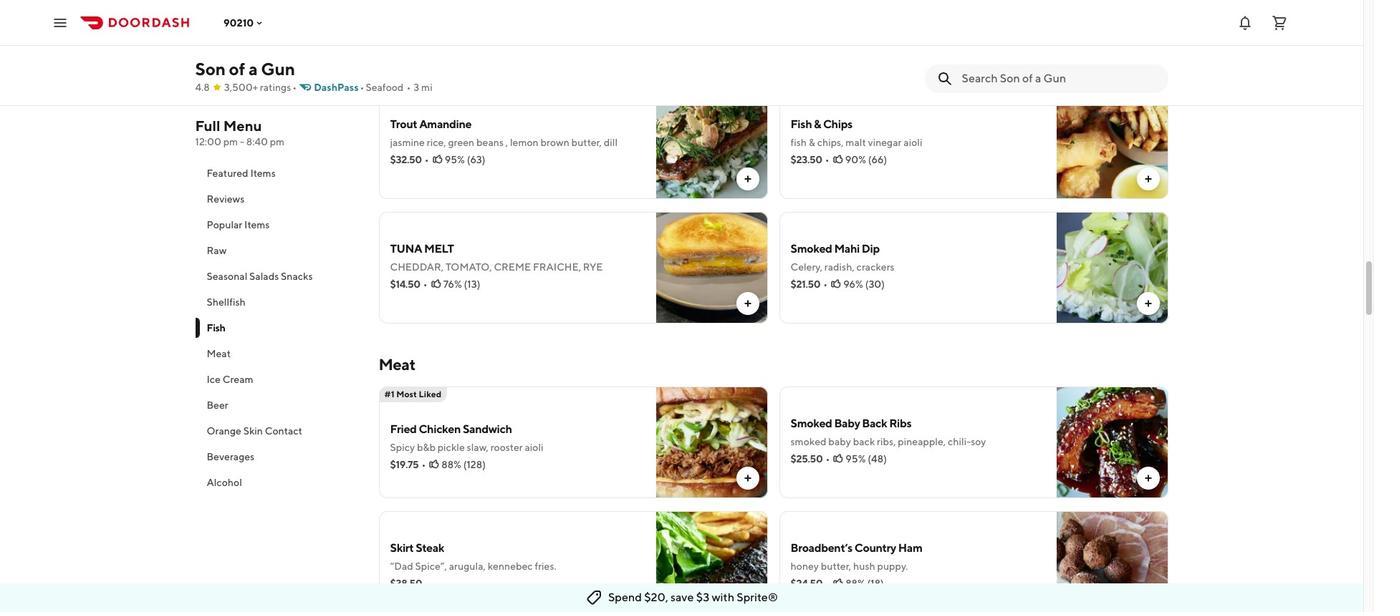 Task type: vqa. For each thing, say whether or not it's contained in the screenshot.


Task type: describe. For each thing, give the bounding box(es) containing it.
90210
[[224, 17, 254, 28]]

creme
[[494, 262, 531, 273]]

"dad
[[390, 561, 413, 573]]

broadbent's country ham image
[[1057, 512, 1168, 613]]

add item to cart image for jasmine rice, green beans , lemon brown butter, dill
[[742, 173, 753, 185]]

tuna melt cheddar, tomato, creme fraiche, rye
[[390, 242, 603, 273]]

tuna melt image
[[656, 212, 768, 324]]

broadbent's country ham honey butter, hush puppy.
[[791, 542, 923, 573]]

puppy.
[[877, 561, 908, 573]]

$19.75
[[390, 459, 419, 471]]

ribs
[[889, 417, 912, 431]]

seasonal
[[207, 271, 247, 282]]

• for $24.50
[[826, 578, 830, 590]]

aioli for chips
[[904, 137, 923, 148]]

1 horizontal spatial meat
[[379, 355, 415, 374]]

$23.50 •
[[791, 154, 830, 166]]

melt
[[424, 242, 454, 256]]

ice
[[207, 374, 221, 386]]

reviews button
[[195, 186, 362, 212]]

notification bell image
[[1237, 14, 1254, 31]]

#1
[[384, 389, 395, 400]]

(18)
[[867, 578, 884, 590]]

radish,
[[825, 262, 855, 273]]

$32.50 •
[[390, 154, 429, 166]]

(66)
[[868, 154, 887, 166]]

$32.50
[[390, 154, 422, 166]]

contact
[[265, 426, 302, 437]]

90%
[[845, 154, 866, 166]]

arugula,
[[449, 561, 486, 573]]

brown
[[541, 137, 570, 148]]

featured items button
[[195, 161, 362, 186]]

of
[[229, 59, 245, 79]]

popular items
[[207, 219, 270, 231]]

fried chicken sandwich spicy b&b pickle slaw, rooster aioli
[[390, 423, 544, 454]]

88% (128)
[[442, 459, 486, 471]]

smoked for smoked mahi dip
[[791, 242, 832, 256]]

malt
[[846, 137, 866, 148]]

raw
[[207, 245, 227, 257]]

salads
[[249, 271, 279, 282]]

• for $19.75
[[422, 459, 426, 471]]

ice cream button
[[195, 367, 362, 393]]

chili-
[[948, 436, 971, 448]]

$25.50
[[791, 454, 823, 465]]

b&b
[[417, 442, 436, 454]]

$24.50
[[791, 578, 823, 590]]

#1 most liked
[[384, 389, 442, 400]]

95% (48)
[[846, 454, 887, 465]]

8:40
[[246, 136, 268, 148]]

menu
[[223, 118, 262, 134]]

meat inside button
[[207, 348, 231, 360]]

$14.50
[[390, 279, 420, 290]]

liked
[[419, 389, 442, 400]]

chips,
[[817, 137, 844, 148]]

soy
[[971, 436, 986, 448]]

2 pm from the left
[[270, 136, 285, 148]]

$21.50
[[791, 279, 821, 290]]

add item to cart image for fried chicken sandwich
[[742, 473, 753, 484]]

rooster
[[491, 442, 523, 454]]

ribs,
[[877, 436, 896, 448]]

• right 'ratings'
[[293, 82, 297, 93]]

• for $14.50
[[423, 279, 428, 290]]

95% for back
[[846, 454, 866, 465]]

spice",
[[415, 561, 447, 573]]

skirt steak image
[[656, 512, 768, 613]]

orange
[[207, 426, 241, 437]]

cheddar,
[[390, 262, 444, 273]]

96%
[[844, 279, 863, 290]]

a
[[249, 59, 258, 79]]

kennebec
[[488, 561, 533, 573]]

pickle
[[438, 442, 465, 454]]

fish
[[791, 137, 807, 148]]

95% for jasmine
[[445, 154, 465, 166]]

vinegar
[[868, 137, 902, 148]]

(128)
[[463, 459, 486, 471]]

green
[[448, 137, 475, 148]]

trout
[[390, 118, 417, 131]]

baby
[[829, 436, 851, 448]]

butter, inside broadbent's country ham honey butter, hush puppy.
[[821, 561, 851, 573]]

aioli for sandwich
[[525, 442, 544, 454]]

ice cream
[[207, 374, 253, 386]]

88% for 88% (128)
[[442, 459, 461, 471]]

alcohol
[[207, 477, 242, 489]]

country
[[855, 542, 896, 555]]

full menu 12:00 pm - 8:40 pm
[[195, 118, 285, 148]]

cream
[[223, 374, 253, 386]]

sprite®
[[737, 591, 778, 605]]

88% (18)
[[846, 578, 884, 590]]

fish for fish & chips fish & chips, malt vinegar aioli
[[791, 118, 812, 131]]



Task type: locate. For each thing, give the bounding box(es) containing it.
1 horizontal spatial pm
[[270, 136, 285, 148]]

• right $24.50
[[826, 578, 830, 590]]

butter, down broadbent's
[[821, 561, 851, 573]]

dashpass
[[314, 82, 359, 93]]

smoked inside the smoked mahi dip celery, radish, crackers
[[791, 242, 832, 256]]

• left seafood
[[360, 82, 364, 93]]

• for $23.50
[[825, 154, 830, 166]]

fish for fish
[[207, 322, 225, 334]]

fish down shellfish in the left of the page
[[207, 322, 225, 334]]

3,500+
[[224, 82, 258, 93]]

• for $21.50
[[824, 279, 828, 290]]

save
[[671, 591, 694, 605]]

(63)
[[467, 154, 485, 166]]

add item to cart image for fish & chips, malt vinegar aioli
[[1143, 173, 1154, 185]]

spend $20, save $3 with sprite®
[[608, 591, 778, 605]]

$25.50 •
[[791, 454, 830, 465]]

$24.50 •
[[791, 578, 830, 590]]

back
[[853, 436, 875, 448]]

aioli inside fish & chips fish & chips, malt vinegar aioli
[[904, 137, 923, 148]]

items inside popular items button
[[244, 219, 270, 231]]

seasonal salads snacks button
[[195, 264, 362, 290]]

items inside featured items button
[[250, 168, 276, 179]]

• down chips,
[[825, 154, 830, 166]]

95% down back
[[846, 454, 866, 465]]

• down rice,
[[425, 154, 429, 166]]

fraiche,
[[533, 262, 581, 273]]

smoked
[[791, 436, 827, 448]]

1 vertical spatial items
[[244, 219, 270, 231]]

amandine
[[419, 118, 472, 131]]

1 horizontal spatial 95%
[[846, 454, 866, 465]]

$3
[[696, 591, 710, 605]]

& right fish
[[809, 137, 815, 148]]

fish up fish
[[791, 118, 812, 131]]

3,500+ ratings •
[[224, 82, 297, 93]]

fish
[[791, 118, 812, 131], [207, 322, 225, 334]]

95% (63)
[[445, 154, 485, 166]]

rye
[[583, 262, 603, 273]]

88% down hush at bottom right
[[846, 578, 865, 590]]

featured items
[[207, 168, 276, 179]]

0 vertical spatial smoked
[[791, 242, 832, 256]]

pm left '-' in the top of the page
[[223, 136, 238, 148]]

• for $25.50
[[826, 454, 830, 465]]

broadbent's
[[791, 542, 853, 555]]

95%
[[445, 154, 465, 166], [846, 454, 866, 465]]

popular items button
[[195, 212, 362, 238]]

0 horizontal spatial meat
[[207, 348, 231, 360]]

with
[[712, 591, 735, 605]]

pm right 8:40
[[270, 136, 285, 148]]

1 vertical spatial fish
[[207, 322, 225, 334]]

steak
[[416, 542, 444, 555]]

aioli right vinegar at top
[[904, 137, 923, 148]]

honey
[[791, 561, 819, 573]]

add item to cart image for smoked mahi dip
[[742, 298, 753, 310]]

featured
[[207, 168, 248, 179]]

butter, left dill
[[572, 137, 602, 148]]

fish & chips fish & chips, malt vinegar aioli
[[791, 118, 923, 148]]

• down 'cheddar,'
[[423, 279, 428, 290]]

smoked for smoked baby back ribs
[[791, 417, 832, 431]]

0 vertical spatial items
[[250, 168, 276, 179]]

76% (13)
[[443, 279, 480, 290]]

1 pm from the left
[[223, 136, 238, 148]]

(48)
[[868, 454, 887, 465]]

trout amandine jasmine rice, green beans , lemon brown butter, dill
[[390, 118, 618, 148]]

1 vertical spatial &
[[809, 137, 815, 148]]

0 vertical spatial butter,
[[572, 137, 602, 148]]

0 items, open order cart image
[[1271, 14, 1288, 31]]

meat up '#1'
[[379, 355, 415, 374]]

beverages
[[207, 451, 255, 463]]

• down b&b
[[422, 459, 426, 471]]

95% down the green
[[445, 154, 465, 166]]

90% (66)
[[845, 154, 887, 166]]

• left 3 on the left top of the page
[[407, 82, 411, 93]]

add item to cart image for broadbent's country ham
[[742, 598, 753, 609]]

ratings
[[260, 82, 291, 93]]

1 vertical spatial aioli
[[525, 442, 544, 454]]

smoked baby back ribs image
[[1057, 387, 1168, 499]]

add item to cart image for celery, radish, crackers
[[1143, 298, 1154, 310]]

3
[[414, 82, 419, 93]]

1 vertical spatial butter,
[[821, 561, 851, 573]]

smoked mahi dip image
[[1057, 212, 1168, 324]]

dip
[[862, 242, 880, 256]]

1 vertical spatial add item to cart image
[[1143, 473, 1154, 484]]

2 smoked from the top
[[791, 417, 832, 431]]

items right the popular
[[244, 219, 270, 231]]

items
[[250, 168, 276, 179], [244, 219, 270, 231]]

orange skin contact button
[[195, 418, 362, 444]]

88% for 88% (18)
[[846, 578, 865, 590]]

0 horizontal spatial butter,
[[572, 137, 602, 148]]

gun
[[261, 59, 295, 79]]

& left chips on the top of the page
[[814, 118, 821, 131]]

0 vertical spatial add item to cart image
[[742, 298, 753, 310]]

•
[[293, 82, 297, 93], [360, 82, 364, 93], [407, 82, 411, 93], [425, 154, 429, 166], [825, 154, 830, 166], [423, 279, 428, 290], [824, 279, 828, 290], [826, 454, 830, 465], [422, 459, 426, 471], [826, 578, 830, 590]]

aioli right rooster
[[525, 442, 544, 454]]

1 horizontal spatial fish
[[791, 118, 812, 131]]

tuna
[[390, 242, 422, 256]]

butter, inside trout amandine jasmine rice, green beans , lemon brown butter, dill
[[572, 137, 602, 148]]

meat up ice
[[207, 348, 231, 360]]

mi
[[421, 82, 433, 93]]

• for $32.50
[[425, 154, 429, 166]]

skirt
[[390, 542, 414, 555]]

items for featured items
[[250, 168, 276, 179]]

Item Search search field
[[962, 71, 1157, 87]]

smoked
[[791, 242, 832, 256], [791, 417, 832, 431]]

pineapple,
[[898, 436, 946, 448]]

popular
[[207, 219, 242, 231]]

beverages button
[[195, 444, 362, 470]]

spend
[[608, 591, 642, 605]]

• down baby
[[826, 454, 830, 465]]

0 horizontal spatial 88%
[[442, 459, 461, 471]]

aioli
[[904, 137, 923, 148], [525, 442, 544, 454]]

skin
[[243, 426, 263, 437]]

$19.75 •
[[390, 459, 426, 471]]

beer
[[207, 400, 228, 411]]

0 horizontal spatial fish
[[207, 322, 225, 334]]

fish & chips image
[[1057, 87, 1168, 199]]

1 horizontal spatial butter,
[[821, 561, 851, 573]]

seafood
[[366, 82, 404, 93]]

beer button
[[195, 393, 362, 418]]

1 vertical spatial 88%
[[846, 578, 865, 590]]

0 horizontal spatial 95%
[[445, 154, 465, 166]]

chips
[[823, 118, 853, 131]]

$14.50 •
[[390, 279, 428, 290]]

0 horizontal spatial aioli
[[525, 442, 544, 454]]

$20,
[[644, 591, 668, 605]]

back
[[862, 417, 887, 431]]

open menu image
[[52, 14, 69, 31]]

$23.50
[[791, 154, 823, 166]]

4.8
[[195, 82, 210, 93]]

0 horizontal spatial pm
[[223, 136, 238, 148]]

0 vertical spatial &
[[814, 118, 821, 131]]

skirt steak "dad spice", arugula, kennebec fries. $38.50
[[390, 542, 557, 590]]

items for popular items
[[244, 219, 270, 231]]

aioli inside fried chicken sandwich spicy b&b pickle slaw, rooster aioli
[[525, 442, 544, 454]]

trout amandine image
[[656, 87, 768, 199]]

beans
[[477, 137, 504, 148]]

fish inside fish & chips fish & chips, malt vinegar aioli
[[791, 118, 812, 131]]

spicy
[[390, 442, 415, 454]]

add item to cart image
[[742, 298, 753, 310], [1143, 473, 1154, 484], [742, 598, 753, 609]]

1 vertical spatial 95%
[[846, 454, 866, 465]]

2 vertical spatial add item to cart image
[[742, 598, 753, 609]]

butter,
[[572, 137, 602, 148], [821, 561, 851, 573]]

0 vertical spatial 95%
[[445, 154, 465, 166]]

fried chicken sandwich image
[[656, 387, 768, 499]]

smoked inside the smoked baby back ribs smoked baby back ribs, pineapple, chili-soy
[[791, 417, 832, 431]]

smoked up smoked
[[791, 417, 832, 431]]

0 vertical spatial aioli
[[904, 137, 923, 148]]

1 vertical spatial smoked
[[791, 417, 832, 431]]

0 vertical spatial 88%
[[442, 459, 461, 471]]

1 horizontal spatial aioli
[[904, 137, 923, 148]]

(30)
[[865, 279, 885, 290]]

fried
[[390, 423, 417, 436]]

add item to cart image
[[742, 173, 753, 185], [1143, 173, 1154, 185], [1143, 298, 1154, 310], [742, 473, 753, 484]]

dill
[[604, 137, 618, 148]]

chicken
[[419, 423, 461, 436]]

0 vertical spatial fish
[[791, 118, 812, 131]]

-
[[240, 136, 244, 148]]

dashpass •
[[314, 82, 364, 93]]

• right $21.50
[[824, 279, 828, 290]]

88% down pickle
[[442, 459, 461, 471]]

1 horizontal spatial 88%
[[846, 578, 865, 590]]

1 smoked from the top
[[791, 242, 832, 256]]

slaw,
[[467, 442, 489, 454]]

$21.50 •
[[791, 279, 828, 290]]

items up reviews button at the top left of page
[[250, 168, 276, 179]]

$38.50
[[390, 578, 422, 590]]

smoked up celery,
[[791, 242, 832, 256]]

sandwich
[[463, 423, 512, 436]]



